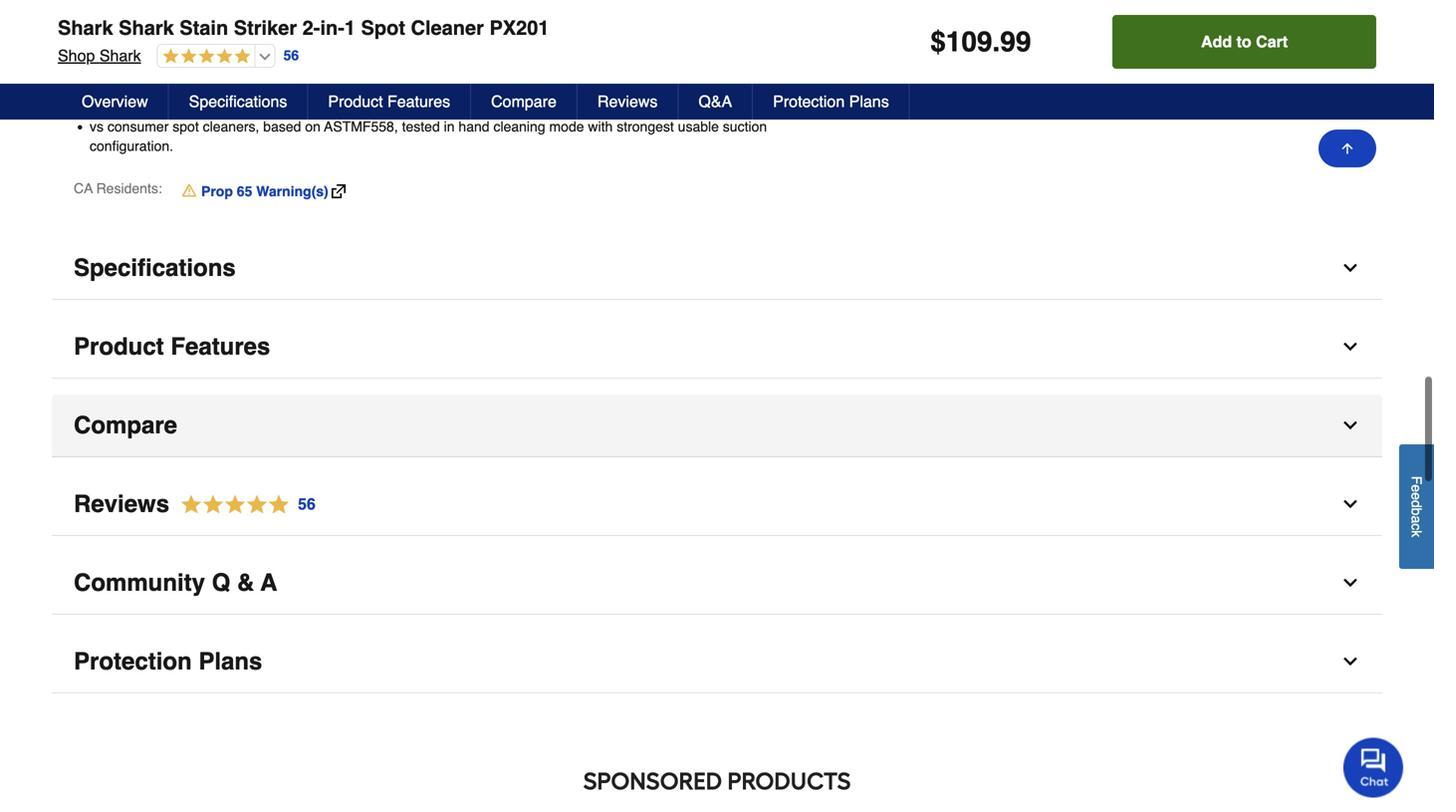 Task type: locate. For each thing, give the bounding box(es) containing it.
to right add
[[1237, 32, 1252, 51]]

1 vertical spatial with
[[588, 119, 613, 135]]

based
[[90, 80, 129, 96]]

protection plans button
[[753, 84, 910, 120], [52, 630, 1383, 693]]

1 vertical spatial chevron down image
[[1341, 573, 1361, 593]]

4.9 stars image down stain
[[158, 48, 251, 66]]

on right the based
[[305, 119, 321, 135]]

1 vertical spatial compare
[[74, 411, 177, 439]]

4.9 stars image
[[158, 48, 251, 66], [169, 491, 317, 518]]

product features for bottom product features button
[[74, 333, 270, 360]]

0 horizontal spatial cleaner
[[250, 80, 296, 96]]

with
[[511, 41, 536, 56], [588, 119, 613, 135]]

chevron down image inside compare button
[[1341, 415, 1361, 435]]

shark up 6oz
[[119, 16, 174, 39]]

1 vertical spatial product
[[74, 333, 164, 360]]

usable
[[678, 119, 719, 135]]

1 vertical spatial 4.9 stars image
[[169, 491, 317, 518]]

1 horizontal spatial protection plans
[[773, 92, 889, 111]]

1 horizontal spatial cleaner
[[477, 80, 523, 96]]

crevice
[[435, 21, 479, 37]]

0 vertical spatial compare
[[491, 92, 557, 111]]

reviews up strongest
[[598, 92, 658, 111]]

1 horizontal spatial vs
[[202, 80, 216, 96]]

1 vertical spatial plans
[[199, 647, 262, 675]]

e up b
[[1409, 492, 1425, 500]]

0 horizontal spatial reviews
[[74, 490, 169, 517]]

pet
[[677, 21, 696, 37]]

0 vertical spatial reviews
[[598, 92, 658, 111]]

0 vertical spatial spot
[[220, 80, 247, 96]]

protection plans down community q & a
[[74, 647, 262, 675]]

in-
[[320, 16, 345, 39]]

the down multiplier™
[[383, 60, 403, 76]]

with down '3.5"'
[[511, 41, 536, 56]]

chevron down image inside community q & a button
[[1341, 573, 1361, 593]]

1 chevron down image from the top
[[1341, 258, 1361, 278]]

1 horizontal spatial product features
[[328, 92, 450, 111]]

product features
[[328, 92, 450, 111], [74, 333, 270, 360]]

tool,
[[483, 21, 509, 37], [647, 21, 673, 37], [700, 21, 727, 37], [90, 41, 116, 56]]

2 chevron down image from the top
[[1341, 573, 1361, 593]]

protection plans button down formula
[[753, 84, 910, 120]]

q&a
[[699, 92, 732, 111]]

1 chevron down image from the top
[[1341, 337, 1361, 356]]

the up tm110,
[[158, 60, 177, 76]]

0 horizontal spatial the
[[158, 60, 177, 76]]

1 horizontal spatial on
[[305, 119, 321, 135]]

chevron down image
[[1341, 337, 1361, 356], [1341, 573, 1361, 593], [1341, 651, 1361, 671]]

compare button
[[471, 84, 578, 120], [52, 394, 1383, 457]]

1 cleaner from the left
[[250, 80, 296, 96]]

2 vertical spatial chevron down image
[[1341, 651, 1361, 671]]

included:
[[146, 21, 221, 37]]

1 horizontal spatial spot
[[220, 80, 247, 96]]

4.9 stars image containing 56
[[169, 491, 317, 518]]

1 vertical spatial product features button
[[52, 316, 1383, 378]]

xpert
[[626, 41, 659, 56]]

1 horizontal spatial to
[[1237, 32, 1252, 51]]

reviews inside button
[[598, 92, 658, 111]]

0 vertical spatial protection plans
[[773, 92, 889, 111]]

specifications for the top the specifications button
[[189, 92, 287, 111]]

specifications for the bottommost the specifications button
[[74, 254, 236, 281]]

hose
[[731, 21, 761, 37]]

1 horizontal spatial product
[[328, 92, 383, 111]]

clean up power
[[183, 41, 220, 56]]

oxy up the even
[[342, 41, 372, 56]]

clean
[[183, 41, 220, 56], [700, 41, 737, 56], [127, 99, 163, 115]]

stain
[[444, 80, 473, 96]]

*vs
[[721, 80, 740, 96]]

unleash
[[105, 60, 154, 76]]

vs up formula
[[202, 80, 216, 96]]

1 horizontal spatial compare
[[491, 92, 557, 111]]

clean down hose
[[700, 41, 737, 56]]

specifications down the "residents:" on the top of the page
[[74, 254, 236, 281]]

0 vertical spatial with
[[511, 41, 536, 56]]

pro down tm110,
[[167, 99, 189, 115]]

protection down formula
[[773, 92, 845, 111]]

reviews up community
[[74, 490, 169, 517]]

prop 65 warning(s) link
[[182, 181, 346, 201]]

2 vertical spatial chevron down image
[[1341, 494, 1361, 514]]

spot down formula
[[173, 119, 199, 135]]

0 horizontal spatial with
[[511, 41, 536, 56]]

&
[[237, 569, 254, 596]]

1 vertical spatial chevron down image
[[1341, 415, 1361, 435]]

0 horizontal spatial product features
[[74, 333, 270, 360]]

on down unleash on the top of the page
[[133, 80, 149, 96]]

2 horizontal spatial clean
[[700, 41, 737, 56]]

e up d
[[1409, 484, 1425, 492]]

0 vertical spatial plans
[[850, 92, 889, 111]]

southdeep products heading
[[52, 761, 1383, 801]]

0 horizontal spatial compare
[[74, 411, 177, 439]]

pro
[[224, 41, 246, 56], [741, 41, 762, 56], [167, 99, 189, 115]]

and
[[272, 60, 295, 76], [504, 60, 528, 76], [526, 80, 550, 96]]

0 vertical spatial to
[[1237, 32, 1252, 51]]

pro up of
[[224, 41, 246, 56]]

reviews
[[598, 92, 658, 111], [74, 490, 169, 517]]

0 vertical spatial protection plans button
[[753, 84, 910, 120]]

reversible
[[541, 21, 602, 37]]

2 chevron down image from the top
[[1341, 415, 1361, 435]]

1 vertical spatial protection plans
[[74, 647, 262, 675]]

1 horizontal spatial features
[[388, 92, 450, 111]]

prop 65 warning(s)
[[201, 183, 329, 199]]

spot down of
[[220, 80, 247, 96]]

vs down overview
[[90, 119, 104, 135]]

compare for bottom compare button
[[74, 411, 177, 439]]

and down formula,
[[272, 60, 295, 76]]

clean up consumer
[[127, 99, 163, 115]]

0 vertical spatial oxy
[[342, 41, 372, 56]]

tool, right pet
[[700, 21, 727, 37]]

0 vertical spatial product features
[[328, 92, 450, 111]]

0 vertical spatial protection
[[773, 92, 845, 111]]

features for the top product features button
[[388, 92, 450, 111]]

specifications
[[189, 92, 287, 111], [74, 254, 236, 281]]

chat invite button image
[[1344, 737, 1405, 798]]

1 vertical spatial features
[[171, 333, 270, 360]]

1 horizontal spatial protection
[[773, 92, 845, 111]]

4.9 stars image up &
[[169, 491, 317, 518]]

consumer
[[107, 119, 169, 135]]

chevron down image inside product features button
[[1341, 337, 1361, 356]]

cleaner down formula,
[[250, 80, 296, 96]]

deep down 'based'
[[90, 99, 123, 115]]

0 vertical spatial chevron down image
[[1341, 258, 1361, 278]]

3.5"
[[513, 21, 538, 37]]

tool, down what's
[[90, 41, 116, 56]]

0 vertical spatial product
[[328, 92, 383, 111]]

protection plans down formula
[[773, 92, 889, 111]]

0 horizontal spatial protection
[[74, 647, 192, 675]]

products
[[728, 766, 851, 795]]

1 vertical spatial compare button
[[52, 394, 1383, 457]]

specifications button
[[169, 84, 308, 120], [52, 237, 1383, 300]]

oxy right of
[[239, 60, 268, 76]]

protection
[[773, 92, 845, 111], [74, 647, 192, 675]]

1 vertical spatial product features
[[74, 333, 270, 360]]

0 vertical spatial 4.9 stars image
[[158, 48, 251, 66]]

1 vertical spatial protection
[[74, 647, 192, 675]]

shark
[[58, 16, 113, 39], [119, 16, 174, 39], [540, 41, 576, 56], [99, 46, 141, 65], [744, 80, 781, 96]]

protection plans for top protection plans button
[[773, 92, 889, 111]]

deep down included:
[[146, 41, 180, 56]]

community q & a
[[74, 569, 277, 596]]

plans
[[850, 92, 889, 111], [199, 647, 262, 675]]

0 horizontal spatial product
[[74, 333, 164, 360]]

6oz
[[120, 41, 142, 56]]

1 vertical spatial spot
[[173, 119, 199, 135]]

0 vertical spatial on
[[133, 80, 149, 96]]

chevron down image for compare
[[1341, 415, 1361, 435]]

striker
[[234, 16, 297, 39]]

protection plans button down community q & a button
[[52, 630, 1383, 693]]

deep down pet
[[663, 41, 696, 56]]

99
[[1001, 26, 1032, 58]]

multiplier™
[[376, 41, 445, 56]]

1 horizontal spatial the
[[383, 60, 403, 76]]

protection plans
[[773, 92, 889, 111], [74, 647, 262, 675]]

0 vertical spatial features
[[388, 92, 450, 111]]

65
[[237, 183, 252, 199]]

0 horizontal spatial features
[[171, 333, 270, 360]]

product features for the top product features button
[[328, 92, 450, 111]]

3 chevron down image from the top
[[1341, 494, 1361, 514]]

and down odors.
[[526, 80, 550, 96]]

to up 'based'
[[90, 60, 101, 76]]

56 inside 4.9 stars image
[[298, 494, 316, 513]]

3 chevron down image from the top
[[1341, 651, 1361, 671]]

stains
[[464, 60, 500, 76]]

with right "mode" on the top left of page
[[588, 119, 613, 135]]

product
[[328, 92, 383, 111], [74, 333, 164, 360]]

community
[[74, 569, 205, 596]]

configuration.
[[90, 138, 173, 154]]

cleaner
[[250, 80, 296, 96], [477, 80, 523, 96]]

pro down hose
[[741, 41, 762, 56]]

0 horizontal spatial oxy
[[239, 60, 268, 76]]

chevron down image
[[1341, 258, 1361, 278], [1341, 415, 1361, 435], [1341, 494, 1361, 514]]

f e e d b a c k button
[[1400, 444, 1435, 569]]

accessory
[[654, 80, 717, 96]]

protection plans for protection plans button to the bottom
[[74, 647, 262, 675]]

0 vertical spatial specifications
[[189, 92, 287, 111]]

overview button
[[62, 84, 169, 120]]

protection down community
[[74, 647, 192, 675]]

0 vertical spatial vs
[[202, 80, 216, 96]]

1 vertical spatial to
[[90, 60, 101, 76]]

2 e from the top
[[1409, 492, 1425, 500]]

0 horizontal spatial protection plans
[[74, 647, 262, 675]]

oxy
[[342, 41, 372, 56], [239, 60, 268, 76]]

cleaner down stains at left
[[477, 80, 523, 96]]

shark right *vs
[[744, 80, 781, 96]]

2 horizontal spatial pro
[[741, 41, 762, 56]]

56
[[284, 47, 299, 63], [298, 494, 316, 513]]

specifications up 'cleaners,'
[[189, 92, 287, 111]]

features
[[388, 92, 450, 111], [171, 333, 270, 360]]

109
[[946, 26, 993, 58]]

performing
[[584, 80, 651, 96]]

1 vertical spatial on
[[305, 119, 321, 135]]

overview
[[82, 92, 148, 111]]

the
[[158, 60, 177, 76], [383, 60, 403, 76]]

deep
[[146, 41, 180, 56], [663, 41, 696, 56], [90, 99, 123, 115]]

0 vertical spatial chevron down image
[[1341, 337, 1361, 356]]

link icon image
[[332, 184, 346, 198]]

1 vertical spatial specifications
[[74, 254, 236, 281]]

0 horizontal spatial to
[[90, 60, 101, 76]]

spot
[[220, 80, 247, 96], [173, 119, 199, 135]]

a
[[261, 569, 277, 596]]

f e e d b a c k
[[1409, 476, 1425, 537]]

1 vertical spatial 56
[[298, 494, 316, 513]]

0 horizontal spatial vs
[[90, 119, 104, 135]]

1 horizontal spatial reviews
[[598, 92, 658, 111]]

1 horizontal spatial deep
[[146, 41, 180, 56]]



Task type: vqa. For each thing, say whether or not it's contained in the screenshot.
chevron down image within the Community Q & A button
yes



Task type: describe. For each thing, give the bounding box(es) containing it.
$ 109 . 99
[[931, 26, 1032, 58]]

0 horizontal spatial pro
[[167, 99, 189, 115]]

product for bottom product features button
[[74, 333, 164, 360]]

carpet
[[580, 41, 622, 56]]

tested
[[402, 119, 440, 135]]

spot
[[361, 16, 406, 39]]

c
[[1409, 523, 1425, 530]]

d
[[1409, 500, 1425, 508]]

odors.
[[531, 60, 570, 76]]

cart
[[1257, 32, 1288, 51]]

warning image
[[182, 182, 196, 198]]

best
[[554, 80, 580, 96]]

warning(s)
[[256, 183, 329, 199]]

community q & a button
[[52, 552, 1383, 614]]

formula
[[766, 41, 813, 56]]

power
[[181, 60, 219, 76]]

tool, up formulas
[[483, 21, 509, 37]]

chevron down image for product features
[[1341, 337, 1361, 356]]

add to cart
[[1202, 32, 1288, 51]]

astmf558,
[[324, 119, 398, 135]]

even
[[349, 60, 379, 76]]

product for the top product features button
[[328, 92, 383, 111]]

residents:
[[96, 180, 162, 196]]

shark up odors.
[[540, 41, 576, 56]]

strongest
[[617, 119, 674, 135]]

cleaning
[[494, 119, 546, 135]]

features for bottom product features button
[[171, 333, 270, 360]]

of
[[223, 60, 235, 76]]

sponsored
[[583, 766, 723, 795]]

cleaner
[[411, 16, 484, 39]]

remove
[[299, 60, 345, 76]]

1 horizontal spatial oxy
[[342, 41, 372, 56]]

$
[[931, 26, 946, 58]]

formula,
[[249, 41, 304, 56]]

b
[[1409, 508, 1425, 515]]

1 vertical spatial protection plans button
[[52, 630, 1383, 693]]

k
[[1409, 530, 1425, 537]]

q&a button
[[679, 84, 753, 120]]

0 vertical spatial 56
[[284, 47, 299, 63]]

ca residents:
[[74, 180, 162, 196]]

what's
[[90, 21, 142, 37]]

1 vertical spatial specifications button
[[52, 237, 1383, 300]]

shark®
[[225, 21, 271, 37]]

formulas
[[449, 41, 507, 56]]

1 vertical spatial oxy
[[239, 60, 268, 76]]

sponsored products
[[583, 766, 851, 795]]

0 horizontal spatial plans
[[199, 647, 262, 675]]

stain
[[180, 16, 228, 39]]

2-
[[303, 16, 320, 39]]

chevron down image for reviews
[[1341, 494, 1361, 514]]

1 horizontal spatial with
[[588, 119, 613, 135]]

12oz
[[308, 41, 339, 56]]

1 horizontal spatial pro
[[224, 41, 246, 56]]

px201
[[490, 16, 550, 39]]

chevron down image for protection plans
[[1341, 651, 1361, 671]]

tool, up xpert
[[647, 21, 673, 37]]

0 vertical spatial compare button
[[471, 84, 578, 120]]

clean
[[765, 21, 798, 37]]

to inside the what's included: shark® stainstriker™, integrated crevice tool, 3.5" reversible bristle tool, pet tool, hose clean tool, 6oz deep clean pro formula, 12oz oxy multiplier™ formulas with shark carpet xpert deep clean pro formula to unleash the power of oxy and remove even the toughest stains and odors. based on tm110, vs spot cleaner market, using included stain cleaner and best performing accessory *vs shark deep clean pro formula vs consumer spot cleaners, based on astmf558, tested in hand cleaning mode with strongest usable suction configuration.
[[90, 60, 101, 76]]

ca
[[74, 180, 93, 196]]

bristle
[[606, 21, 643, 37]]

hand
[[459, 119, 490, 135]]

0 horizontal spatial deep
[[90, 99, 123, 115]]

integrated
[[369, 21, 431, 37]]

0 horizontal spatial spot
[[173, 119, 199, 135]]

add
[[1202, 32, 1233, 51]]

protection for top protection plans button
[[773, 92, 845, 111]]

2 horizontal spatial deep
[[663, 41, 696, 56]]

to inside 'button'
[[1237, 32, 1252, 51]]

formula
[[193, 99, 244, 115]]

1
[[345, 16, 356, 39]]

f
[[1409, 476, 1425, 484]]

compare for compare button to the top
[[491, 92, 557, 111]]

1 horizontal spatial plans
[[850, 92, 889, 111]]

0 horizontal spatial on
[[133, 80, 149, 96]]

and right stains at left
[[504, 60, 528, 76]]

2 cleaner from the left
[[477, 80, 523, 96]]

cleaners,
[[203, 119, 259, 135]]

based
[[263, 119, 301, 135]]

1 vertical spatial vs
[[90, 119, 104, 135]]

tm110,
[[152, 80, 199, 96]]

shark down what's
[[99, 46, 141, 65]]

suction
[[723, 119, 767, 135]]

using
[[350, 80, 384, 96]]

shop
[[58, 46, 95, 65]]

1 horizontal spatial clean
[[183, 41, 220, 56]]

chevron down image for community q & a
[[1341, 573, 1361, 593]]

add to cart button
[[1113, 15, 1377, 69]]

stainstriker™,
[[275, 21, 365, 37]]

reviews button
[[578, 84, 679, 120]]

prop
[[201, 183, 233, 199]]

what's included: shark® stainstriker™, integrated crevice tool, 3.5" reversible bristle tool, pet tool, hose clean tool, 6oz deep clean pro formula, 12oz oxy multiplier™ formulas with shark carpet xpert deep clean pro formula to unleash the power of oxy and remove even the toughest stains and odors. based on tm110, vs spot cleaner market, using included stain cleaner and best performing accessory *vs shark deep clean pro formula vs consumer spot cleaners, based on astmf558, tested in hand cleaning mode with strongest usable suction configuration.
[[90, 21, 813, 154]]

shark up shop
[[58, 16, 113, 39]]

q
[[212, 569, 230, 596]]

protection for protection plans button to the bottom
[[74, 647, 192, 675]]

.
[[993, 26, 1001, 58]]

included
[[388, 80, 440, 96]]

0 vertical spatial product features button
[[308, 84, 471, 120]]

2 the from the left
[[383, 60, 403, 76]]

1 vertical spatial reviews
[[74, 490, 169, 517]]

0 horizontal spatial clean
[[127, 99, 163, 115]]

mode
[[549, 119, 584, 135]]

chevron down image for specifications
[[1341, 258, 1361, 278]]

1 the from the left
[[158, 60, 177, 76]]

0 vertical spatial specifications button
[[169, 84, 308, 120]]

shark shark stain striker 2-in-1 spot cleaner px201
[[58, 16, 550, 39]]

market,
[[300, 80, 347, 96]]

shop shark
[[58, 46, 141, 65]]

in
[[444, 119, 455, 135]]

arrow up image
[[1340, 140, 1356, 156]]

1 e from the top
[[1409, 484, 1425, 492]]



